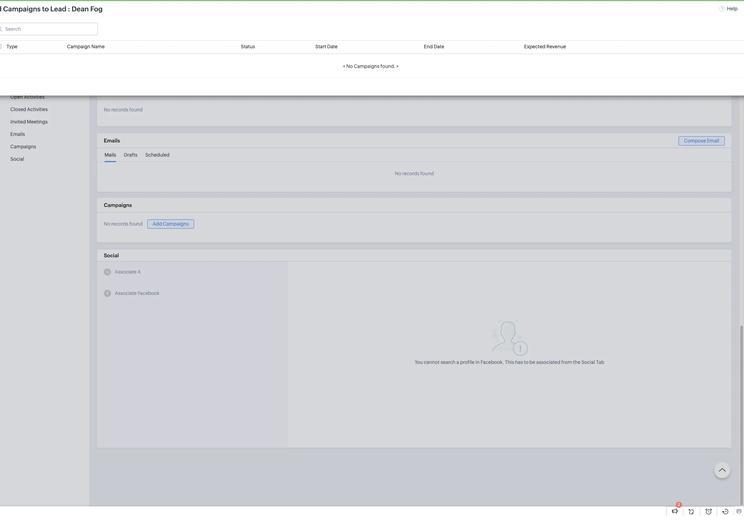 Task type: locate. For each thing, give the bounding box(es) containing it.
date right the end at the top
[[434, 44, 444, 49]]

0 vertical spatial found
[[129, 107, 143, 113]]

add campaigns link
[[147, 220, 194, 229]]

name
[[91, 44, 105, 49]]

facebook
[[138, 291, 160, 296], [481, 360, 503, 365]]

campaign
[[67, 44, 90, 49]]

home link
[[33, 0, 58, 17]]

activities up meetings on the left
[[27, 107, 48, 112]]

dean
[[59, 28, 76, 36]]

found
[[129, 107, 143, 113], [421, 171, 434, 176], [129, 221, 143, 227]]

campaigns link
[[10, 144, 36, 150]]

associate left x
[[115, 269, 137, 275]]

social up associate x
[[104, 253, 119, 259]]

expected
[[524, 44, 546, 49]]

1 horizontal spatial date
[[434, 44, 444, 49]]

d
[[111, 30, 114, 36]]

0 vertical spatial facebook
[[138, 291, 160, 296]]

mails
[[105, 152, 116, 158]]

1 vertical spatial found
[[421, 171, 434, 176]]

revenue
[[547, 44, 566, 49]]

emails up mails
[[104, 138, 120, 144]]

1 horizontal spatial emails
[[104, 138, 120, 144]]

the
[[574, 360, 581, 365]]

2 vertical spatial social
[[582, 360, 596, 365]]

this
[[506, 360, 515, 365]]

start date link
[[315, 44, 338, 49]]

sunny
[[94, 30, 110, 36]]

associate
[[115, 269, 137, 275], [115, 291, 137, 296]]

0 horizontal spatial date
[[327, 44, 338, 49]]

closed activities
[[10, 107, 48, 112]]

timeline link
[[143, 55, 163, 61]]

0 vertical spatial records
[[111, 107, 128, 113]]

activities
[[24, 94, 45, 100], [27, 107, 48, 112]]

2 vertical spatial found
[[129, 221, 143, 227]]

add campaigns
[[153, 221, 189, 227]]

found.
[[381, 64, 395, 69]]

start date
[[315, 44, 338, 49]]

1 vertical spatial facebook
[[481, 360, 503, 365]]

2 date from the left
[[434, 44, 444, 49]]

help
[[728, 6, 738, 11]]

social link
[[10, 156, 24, 162]]

emails down the "invited"
[[10, 132, 25, 137]]

Search text field
[[0, 23, 98, 35]]

open activities link
[[10, 94, 45, 100]]

tab
[[597, 360, 605, 365]]

date for start date
[[327, 44, 338, 49]]

meetings
[[27, 119, 48, 125]]

0 vertical spatial emails
[[10, 132, 25, 137]]

open
[[10, 94, 23, 100]]

activities for closed activities
[[27, 107, 48, 112]]

type link
[[6, 44, 17, 49]]

compose email
[[685, 138, 720, 144]]

end date
[[424, 44, 444, 49]]

associate down associate x
[[115, 291, 137, 296]]

crm
[[17, 5, 31, 12]]

2 vertical spatial records
[[111, 221, 128, 227]]

1 vertical spatial activities
[[27, 107, 48, 112]]

a
[[457, 360, 460, 365]]

date for end date
[[434, 44, 444, 49]]

1 vertical spatial emails
[[104, 138, 120, 144]]

0 vertical spatial associate
[[115, 269, 137, 275]]

drafts
[[124, 152, 138, 158]]

date
[[327, 44, 338, 49], [434, 44, 444, 49]]

0 horizontal spatial emails
[[10, 132, 25, 137]]

closed activities link
[[10, 107, 48, 112]]

to
[[524, 360, 529, 365]]

2 associate from the top
[[115, 291, 137, 296]]

open activities
[[10, 94, 45, 100]]

invited
[[10, 119, 26, 125]]

search
[[441, 360, 456, 365]]

crm link
[[6, 5, 31, 12]]

social
[[10, 156, 24, 162], [104, 253, 119, 259], [582, 360, 596, 365]]

facebook right in
[[481, 360, 503, 365]]

social down the campaigns link
[[10, 156, 24, 162]]

1 date from the left
[[327, 44, 338, 49]]

0 vertical spatial no records found
[[104, 107, 143, 113]]

home
[[39, 6, 53, 11]]

no records found
[[104, 107, 143, 113], [395, 171, 434, 176], [104, 221, 143, 227]]

no
[[347, 64, 353, 69], [104, 107, 110, 113], [395, 171, 402, 176], [104, 221, 110, 227]]

emails
[[10, 132, 25, 137], [104, 138, 120, 144]]

campaigns
[[354, 64, 380, 69], [10, 144, 36, 150], [104, 202, 132, 208], [163, 221, 189, 227]]

1 associate from the top
[[115, 269, 137, 275]]

1 vertical spatial associate
[[115, 291, 137, 296]]

campaign name link
[[67, 44, 105, 49]]

date right start
[[327, 44, 338, 49]]

2
[[678, 503, 681, 507]]

records
[[111, 107, 128, 113], [403, 171, 420, 176], [111, 221, 128, 227]]

1 horizontal spatial social
[[104, 253, 119, 259]]

fog
[[78, 28, 90, 36]]

invited meetings link
[[10, 119, 48, 125]]

.
[[503, 360, 505, 365]]

0 vertical spatial activities
[[24, 94, 45, 100]]

start
[[315, 44, 326, 49]]

invited meetings
[[10, 119, 48, 125]]

facebook down x
[[138, 291, 160, 296]]

leads
[[64, 6, 77, 11]]

contacts
[[88, 6, 108, 11]]

activities up closed activities link
[[24, 94, 45, 100]]

0 horizontal spatial social
[[10, 156, 24, 162]]

social right the the
[[582, 360, 596, 365]]



Task type: describe. For each thing, give the bounding box(es) containing it.
help link
[[720, 6, 738, 11]]

expected revenue
[[524, 44, 566, 49]]

m
[[23, 25, 35, 40]]

associated
[[537, 360, 561, 365]]

scheduled
[[145, 152, 170, 158]]

2 horizontal spatial social
[[582, 360, 596, 365]]

end date link
[[424, 44, 444, 49]]

expected revenue link
[[524, 44, 566, 49]]

2 vertical spatial no records found
[[104, 221, 143, 227]]

contacts link
[[82, 0, 114, 17]]

associate facebook
[[115, 291, 160, 296]]

type
[[6, 44, 17, 49]]

< no campaigns found. >
[[343, 64, 399, 69]]

compose
[[685, 138, 707, 144]]

emails link
[[10, 132, 25, 137]]

mr.
[[47, 28, 58, 36]]

add
[[153, 221, 162, 227]]

end
[[424, 44, 433, 49]]

1 vertical spatial records
[[403, 171, 420, 176]]

profile
[[460, 360, 475, 365]]

1 vertical spatial social
[[104, 253, 119, 259]]

status link
[[241, 44, 255, 49]]

mr. dean fog - sunny d gol
[[47, 28, 124, 36]]

gol
[[115, 30, 124, 36]]

be
[[530, 360, 536, 365]]

associate x
[[115, 269, 141, 275]]

has
[[516, 360, 523, 365]]

-
[[92, 30, 93, 36]]

you cannot search a profile in facebook . this has to be associated from the social tab
[[415, 360, 605, 365]]

closed
[[10, 107, 26, 112]]

1 vertical spatial no records found
[[395, 171, 434, 176]]

status
[[241, 44, 255, 49]]

you
[[415, 360, 423, 365]]

from
[[562, 360, 573, 365]]

overview
[[105, 55, 128, 61]]

>
[[396, 64, 399, 69]]

overview link
[[105, 55, 128, 61]]

activities for open activities
[[24, 94, 45, 100]]

timeline
[[143, 55, 163, 61]]

0 vertical spatial social
[[10, 156, 24, 162]]

associate for x
[[115, 269, 137, 275]]

campaign name
[[67, 44, 105, 49]]

<
[[343, 64, 346, 69]]

associate for facebook
[[115, 291, 137, 296]]

email
[[708, 138, 720, 144]]

1 horizontal spatial facebook
[[481, 360, 503, 365]]

leads link
[[58, 0, 82, 17]]

x
[[138, 269, 141, 275]]

0 horizontal spatial facebook
[[138, 291, 160, 296]]

in
[[476, 360, 480, 365]]

cannot
[[424, 360, 440, 365]]



Task type: vqa. For each thing, say whether or not it's contained in the screenshot.
Closed at top
yes



